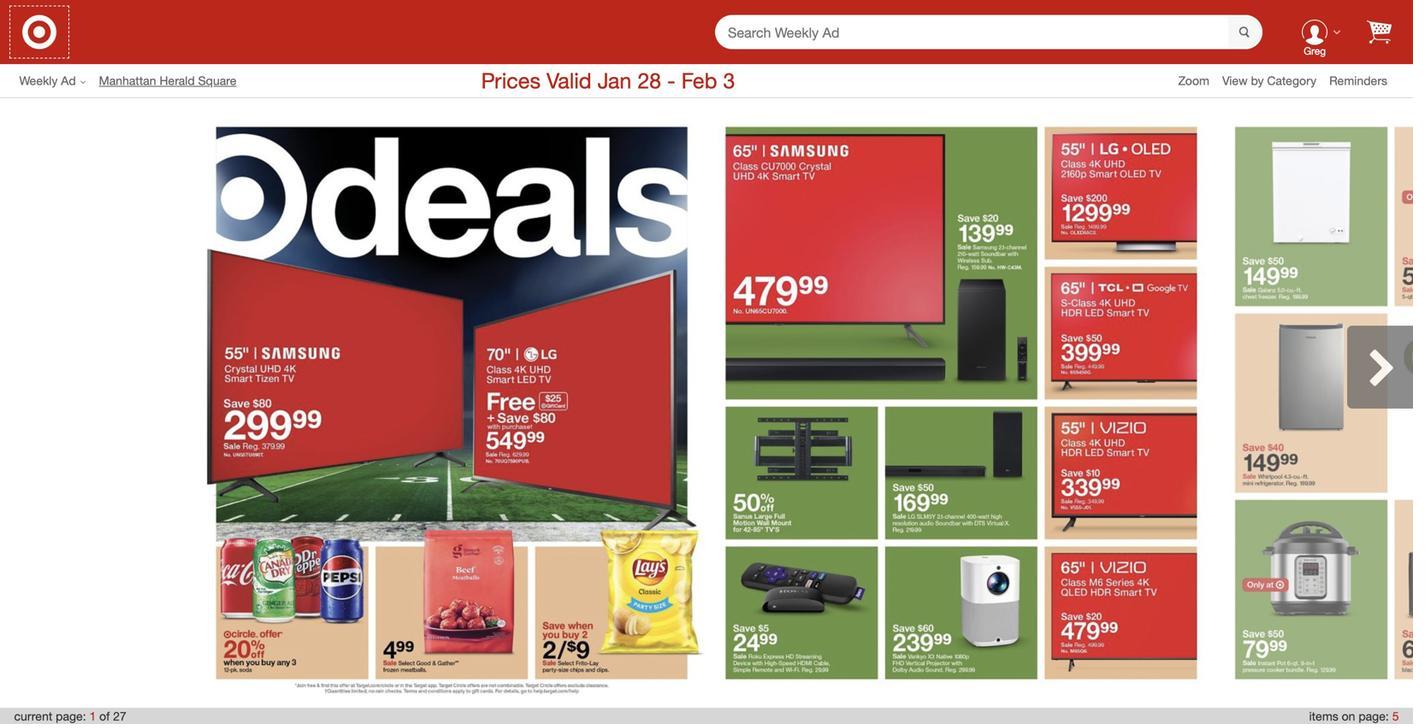 Task type: locate. For each thing, give the bounding box(es) containing it.
page: left 1 on the left of the page
[[56, 709, 86, 724]]

herald
[[159, 73, 195, 88]]

ad
[[61, 73, 76, 88]]

zoom link
[[1178, 72, 1222, 89]]

valid
[[547, 68, 592, 94]]

page 3 image
[[1216, 108, 1413, 699]]

reminders link
[[1330, 72, 1400, 89]]

1 page: from the left
[[56, 709, 86, 724]]

page: left 5
[[1359, 709, 1389, 724]]

3
[[723, 68, 735, 94]]

view by category link
[[1222, 73, 1330, 88]]

items
[[1309, 709, 1339, 724]]

-
[[667, 68, 676, 94]]

prices
[[481, 68, 541, 94]]

28
[[638, 68, 661, 94]]

jan
[[598, 68, 632, 94]]

weekly ad
[[19, 73, 76, 88]]

1 horizontal spatial page:
[[1359, 709, 1389, 724]]

page 2 image
[[707, 108, 1216, 699]]

of
[[99, 709, 110, 724]]

weekly ad link
[[19, 72, 99, 89]]

page:
[[56, 709, 86, 724], [1359, 709, 1389, 724]]

0 horizontal spatial page:
[[56, 709, 86, 724]]

prices valid jan 28 - feb 3
[[481, 68, 735, 94]]

form
[[715, 15, 1263, 51]]



Task type: vqa. For each thing, say whether or not it's contained in the screenshot.
View your cart on target.com image
yes



Task type: describe. For each thing, give the bounding box(es) containing it.
weekly
[[19, 73, 58, 88]]

current page: 1 of 27
[[14, 709, 126, 724]]

Search Weekly Ad search field
[[715, 15, 1263, 51]]

1
[[89, 709, 96, 724]]

go to target.com image
[[22, 15, 56, 49]]

zoom-in element
[[1178, 73, 1210, 88]]

manhattan herald square link
[[99, 72, 249, 89]]

27
[[113, 709, 126, 724]]

category
[[1267, 73, 1317, 88]]

on
[[1342, 709, 1355, 724]]

page 1 image
[[197, 108, 707, 699]]

current
[[14, 709, 52, 724]]

greg
[[1304, 45, 1326, 58]]

view your cart on target.com image
[[1367, 20, 1392, 44]]

manhattan herald square
[[99, 73, 237, 88]]

by
[[1251, 73, 1264, 88]]

5
[[1392, 709, 1399, 724]]

items on page: 5
[[1309, 709, 1399, 724]]

view by category
[[1222, 73, 1317, 88]]

reminders
[[1330, 73, 1388, 88]]

manhattan
[[99, 73, 156, 88]]

zoom
[[1178, 73, 1210, 88]]

greg link
[[1288, 5, 1341, 59]]

view
[[1222, 73, 1248, 88]]

square
[[198, 73, 237, 88]]

feb
[[681, 68, 717, 94]]

2 page: from the left
[[1359, 709, 1389, 724]]



